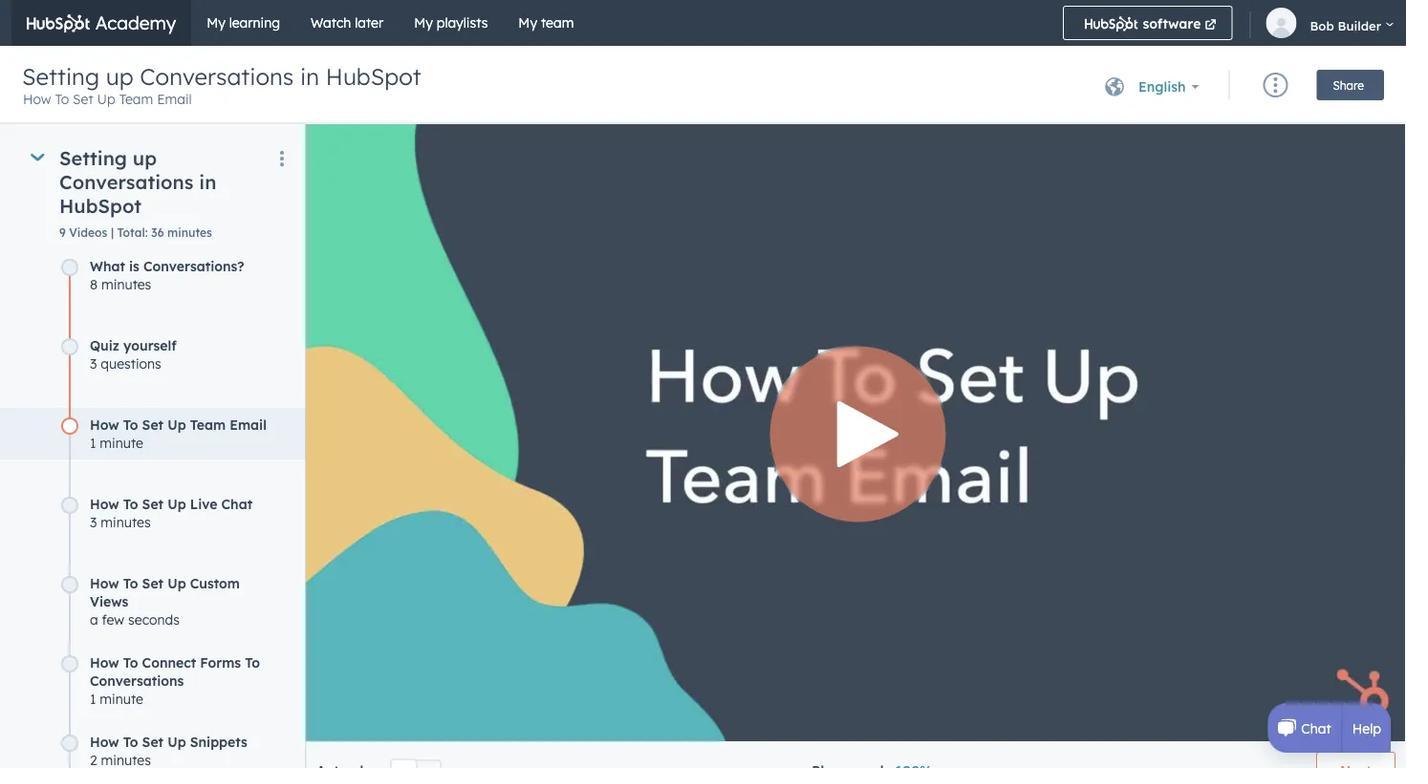 Task type: vqa. For each thing, say whether or not it's contained in the screenshot.
"Add a payment link name" FIELD
no



Task type: describe. For each thing, give the bounding box(es) containing it.
my team link
[[503, 0, 589, 46]]

3 inside how to set up live chat 3 minutes
[[90, 513, 97, 530]]

minute for set
[[100, 434, 143, 451]]

|
[[111, 225, 114, 240]]

in for setting up conversations in hubspot
[[199, 170, 216, 194]]

conversations inside the how to connect forms to conversations 1 minute
[[90, 672, 184, 689]]

playlists
[[437, 14, 488, 31]]

hubspot for setting up conversations in hubspot
[[59, 194, 142, 218]]

share button
[[1317, 70, 1385, 100]]

how to set up team email 1 minute
[[90, 416, 267, 451]]

how for how to set up custom views a few seconds
[[90, 575, 119, 591]]

share
[[1333, 78, 1365, 92]]

minutes inside how to set up snippets 2 minutes
[[101, 752, 151, 768]]

setting for setting up conversations in hubspot
[[59, 146, 127, 170]]

team inside setting up conversations in hubspot how to set up team email
[[119, 91, 153, 108]]

up for setting up conversations in hubspot
[[133, 146, 157, 170]]

what
[[90, 257, 125, 274]]

to inside setting up conversations in hubspot how to set up team email
[[55, 91, 69, 108]]

team inside 'how to set up team email 1 minute'
[[190, 416, 226, 433]]

set inside setting up conversations in hubspot how to set up team email
[[73, 91, 93, 108]]

watch later
[[311, 14, 384, 31]]

in for setting up conversations in hubspot how to set up team email
[[300, 62, 319, 91]]

3666 list item
[[0, 654, 539, 735]]

what is conversations? 8 minutes
[[90, 257, 244, 292]]

watch later link
[[296, 0, 399, 46]]

to for how to connect forms to conversations 1 minute
[[123, 654, 138, 671]]

1 for how to connect forms to conversations 1 minute
[[90, 690, 96, 707]]

1 for how to set up team email 1 minute
[[90, 434, 96, 451]]

conversations?
[[143, 257, 244, 274]]

my for my playlists
[[414, 14, 433, 31]]

watch
[[311, 14, 351, 31]]

how to set up live chat 3 minutes
[[90, 495, 253, 530]]

questions
[[101, 355, 161, 371]]

conversations for setting up conversations in hubspot how to set up team email
[[140, 62, 294, 91]]

quiz yourself 3 questions
[[90, 337, 177, 371]]

academy
[[90, 11, 176, 34]]

2
[[90, 752, 97, 768]]

connect
[[142, 654, 196, 671]]

set for minute
[[142, 416, 164, 433]]

yourself
[[123, 337, 177, 353]]

3668 completed list item
[[0, 336, 539, 417]]

how for how to set up live chat 3 minutes
[[90, 495, 119, 512]]

software
[[1139, 15, 1201, 32]]

minutes inside how to set up live chat 3 minutes
[[101, 513, 151, 530]]

9
[[59, 225, 66, 240]]

my for my team
[[519, 14, 537, 31]]

to for how to set up live chat 3 minutes
[[123, 495, 138, 512]]

1 horizontal spatial chat
[[1302, 720, 1332, 737]]

few
[[102, 611, 124, 628]]

builder
[[1338, 18, 1382, 33]]

setting up conversations in hubspot how to set up team email
[[22, 62, 421, 108]]

hubspot for setting up conversations in hubspot how to set up team email
[[326, 62, 421, 91]]

total:
[[117, 225, 148, 240]]

forms
[[200, 654, 241, 671]]

bob builder
[[1310, 18, 1382, 33]]

my learning link
[[191, 0, 296, 46]]

to for how to set up custom views a few seconds
[[123, 575, 138, 591]]

hubspot_logo image for software
[[1085, 16, 1139, 32]]

up for few
[[167, 575, 186, 591]]

9 videos | total: 36 minutes
[[59, 225, 212, 240]]

minutes right 36
[[167, 225, 212, 240]]

1827 list item
[[0, 733, 539, 769]]

how to set up custom views a few seconds
[[90, 575, 240, 628]]



Task type: locate. For each thing, give the bounding box(es) containing it.
up down academy
[[106, 62, 134, 91]]

up inside how to set up snippets 2 minutes
[[167, 733, 186, 750]]

minute for connect
[[100, 690, 143, 707]]

my
[[207, 14, 225, 31], [414, 14, 433, 31], [519, 14, 537, 31]]

is
[[129, 257, 140, 274]]

set up 'seconds'
[[142, 575, 164, 591]]

setting
[[22, 62, 99, 91], [59, 146, 127, 170]]

seconds
[[128, 611, 180, 628]]

hubspot up |
[[59, 194, 142, 218]]

2 vertical spatial conversations
[[90, 672, 184, 689]]

how inside how to set up live chat 3 minutes
[[90, 495, 119, 512]]

bob builder button
[[1257, 0, 1407, 46]]

3 inside "quiz yourself 3 questions"
[[90, 355, 97, 371]]

navigation
[[191, 0, 1044, 46]]

minute down connect
[[100, 690, 143, 707]]

0 horizontal spatial team
[[119, 91, 153, 108]]

how for how to set up team email 1 minute
[[90, 416, 119, 433]]

1 vertical spatial team
[[190, 416, 226, 433]]

3 up views
[[90, 513, 97, 530]]

a
[[90, 611, 98, 628]]

how
[[23, 91, 51, 108], [90, 416, 119, 433], [90, 495, 119, 512], [90, 575, 119, 591], [90, 654, 119, 671], [90, 733, 119, 750]]

conversations inside the setting up conversations in hubspot
[[59, 170, 194, 194]]

set for minutes
[[142, 495, 164, 512]]

how to connect forms to conversations 1 minute
[[90, 654, 260, 707]]

in down watch
[[300, 62, 319, 91]]

1 vertical spatial 1
[[90, 690, 96, 707]]

0 vertical spatial email
[[157, 91, 192, 108]]

chat right live
[[221, 495, 253, 512]]

my playlists
[[414, 14, 488, 31]]

videos
[[69, 225, 107, 240]]

set for few
[[142, 575, 164, 591]]

1 horizontal spatial hubspot_logo image
[[1085, 16, 1139, 32]]

1 vertical spatial hubspot
[[59, 194, 142, 218]]

1 vertical spatial email
[[230, 416, 267, 433]]

setting for setting up conversations in hubspot how to set up team email
[[22, 62, 99, 91]]

0 vertical spatial 3
[[90, 355, 97, 371]]

my for my learning
[[207, 14, 225, 31]]

live
[[190, 495, 217, 512]]

setting up conversations in hubspot
[[59, 146, 216, 218]]

minutes inside what is conversations? 8 minutes
[[101, 275, 151, 292]]

1 horizontal spatial hubspot
[[326, 62, 421, 91]]

my playlists link
[[399, 0, 503, 46]]

set inside 'how to set up team email 1 minute'
[[142, 416, 164, 433]]

to inside how to set up live chat 3 minutes
[[123, 495, 138, 512]]

0 vertical spatial hubspot
[[326, 62, 421, 91]]

set inside how to set up custom views a few seconds
[[142, 575, 164, 591]]

to inside how to set up snippets 2 minutes
[[123, 733, 138, 750]]

1 3 from the top
[[90, 355, 97, 371]]

0 horizontal spatial hubspot
[[59, 194, 142, 218]]

up down "quiz yourself 3 questions"
[[167, 416, 186, 433]]

set
[[73, 91, 93, 108], [142, 416, 164, 433], [142, 495, 164, 512], [142, 575, 164, 591], [142, 733, 164, 750]]

up inside setting up conversations in hubspot how to set up team email
[[97, 91, 115, 108]]

help
[[1353, 720, 1382, 737]]

set down the how to connect forms to conversations 1 minute
[[142, 733, 164, 750]]

to for how to set up snippets 2 minutes
[[123, 733, 138, 750]]

email
[[157, 91, 192, 108], [230, 416, 267, 433]]

views
[[90, 593, 128, 610]]

hubspot_logo image
[[27, 14, 90, 33], [1085, 16, 1139, 32]]

how inside how to set up snippets 2 minutes
[[90, 733, 119, 750]]

1 vertical spatial in
[[199, 170, 216, 194]]

my left playlists
[[414, 14, 433, 31]]

english button
[[1126, 68, 1200, 106]]

0 vertical spatial setting
[[22, 62, 99, 91]]

0 vertical spatial 1
[[90, 434, 96, 451]]

quiz
[[90, 337, 119, 353]]

setting up caret icon
[[22, 62, 99, 91]]

minutes
[[167, 225, 212, 240], [101, 275, 151, 292], [101, 513, 151, 530], [101, 752, 151, 768]]

how inside the how to connect forms to conversations 1 minute
[[90, 654, 119, 671]]

minute
[[100, 434, 143, 451], [100, 690, 143, 707]]

hubspot_logo image for academy
[[27, 14, 90, 33]]

my left "team"
[[519, 14, 537, 31]]

chat inside how to set up live chat 3 minutes
[[221, 495, 253, 512]]

conversations down connect
[[90, 672, 184, 689]]

in inside setting up conversations in hubspot how to set up team email
[[300, 62, 319, 91]]

1 inside 'how to set up team email 1 minute'
[[90, 434, 96, 451]]

conversations
[[140, 62, 294, 91], [59, 170, 194, 194], [90, 672, 184, 689]]

snippets
[[190, 733, 247, 750]]

2 horizontal spatial my
[[519, 14, 537, 31]]

set left live
[[142, 495, 164, 512]]

email inside setting up conversations in hubspot how to set up team email
[[157, 91, 192, 108]]

hubspot inside the setting up conversations in hubspot
[[59, 194, 142, 218]]

how for how to connect forms to conversations 1 minute
[[90, 654, 119, 671]]

up down academy
[[97, 91, 115, 108]]

bob
[[1310, 18, 1335, 33]]

later
[[355, 14, 384, 31]]

1826 list item
[[0, 495, 539, 576]]

up
[[106, 62, 134, 91], [133, 146, 157, 170]]

minute inside 'how to set up team email 1 minute'
[[100, 434, 143, 451]]

conversations for setting up conversations in hubspot
[[59, 170, 194, 194]]

1 vertical spatial conversations
[[59, 170, 194, 194]]

2 my from the left
[[414, 14, 433, 31]]

up inside setting up conversations in hubspot how to set up team email
[[106, 62, 134, 91]]

how for how to set up snippets 2 minutes
[[90, 733, 119, 750]]

chat
[[221, 495, 253, 512], [1302, 720, 1332, 737]]

navigation containing my learning
[[191, 0, 1044, 46]]

minutes up views
[[101, 513, 151, 530]]

up for setting up conversations in hubspot how to set up team email
[[106, 62, 134, 91]]

0 vertical spatial minute
[[100, 434, 143, 451]]

to inside 'how to set up team email 1 minute'
[[123, 416, 138, 433]]

0 horizontal spatial hubspot_logo image
[[27, 14, 90, 33]]

how inside 'how to set up team email 1 minute'
[[90, 416, 119, 433]]

my inside 'link'
[[519, 14, 537, 31]]

2 minute from the top
[[100, 690, 143, 707]]

1825 list item
[[0, 415, 539, 497]]

1 vertical spatial 3
[[90, 513, 97, 530]]

1 horizontal spatial in
[[300, 62, 319, 91]]

how inside how to set up custom views a few seconds
[[90, 575, 119, 591]]

0 vertical spatial up
[[106, 62, 134, 91]]

hubspot down the later
[[326, 62, 421, 91]]

team up live
[[190, 416, 226, 433]]

set down the questions
[[142, 416, 164, 433]]

custom
[[190, 575, 240, 591]]

1 vertical spatial minute
[[100, 690, 143, 707]]

my learning
[[207, 14, 280, 31]]

1 minute from the top
[[100, 434, 143, 451]]

minute down the questions
[[100, 434, 143, 451]]

1829 list item
[[0, 574, 539, 655]]

up inside how to set up custom views a few seconds
[[167, 575, 186, 591]]

2 3 from the top
[[90, 513, 97, 530]]

0 horizontal spatial my
[[207, 14, 225, 31]]

0 vertical spatial conversations
[[140, 62, 294, 91]]

to for how to set up team email 1 minute
[[123, 416, 138, 433]]

conversations down my learning link
[[140, 62, 294, 91]]

set inside how to set up live chat 3 minutes
[[142, 495, 164, 512]]

chat left help
[[1302, 720, 1332, 737]]

hubspot
[[326, 62, 421, 91], [59, 194, 142, 218]]

0 horizontal spatial in
[[199, 170, 216, 194]]

how to set up snippets 2 minutes
[[90, 733, 247, 768]]

3 my from the left
[[519, 14, 537, 31]]

team
[[119, 91, 153, 108], [190, 416, 226, 433]]

1 1 from the top
[[90, 434, 96, 451]]

conversations inside setting up conversations in hubspot how to set up team email
[[140, 62, 294, 91]]

my team
[[519, 14, 574, 31]]

up
[[97, 91, 115, 108], [167, 416, 186, 433], [167, 495, 186, 512], [167, 575, 186, 591], [167, 733, 186, 750]]

0 vertical spatial team
[[119, 91, 153, 108]]

0 vertical spatial in
[[300, 62, 319, 91]]

hubspot inside setting up conversations in hubspot how to set up team email
[[326, 62, 421, 91]]

list containing what is conversations?
[[0, 257, 539, 769]]

1 horizontal spatial team
[[190, 416, 226, 433]]

minutes right '2'
[[101, 752, 151, 768]]

0 horizontal spatial chat
[[221, 495, 253, 512]]

1 inside the how to connect forms to conversations 1 minute
[[90, 690, 96, 707]]

set inside how to set up snippets 2 minutes
[[142, 733, 164, 750]]

minutes down is
[[101, 275, 151, 292]]

in up conversations?
[[199, 170, 216, 194]]

setting inside the setting up conversations in hubspot
[[59, 146, 127, 170]]

up inside how to set up live chat 3 minutes
[[167, 495, 186, 512]]

email inside 'how to set up team email 1 minute'
[[230, 416, 267, 433]]

1
[[90, 434, 96, 451], [90, 690, 96, 707]]

2 1 from the top
[[90, 690, 96, 707]]

caret image
[[31, 153, 45, 161]]

1 vertical spatial chat
[[1302, 720, 1332, 737]]

in inside the setting up conversations in hubspot
[[199, 170, 216, 194]]

8
[[90, 275, 98, 292]]

english
[[1139, 78, 1186, 95]]

team
[[541, 14, 574, 31]]

up for minutes
[[167, 495, 186, 512]]

up left snippets
[[167, 733, 186, 750]]

3
[[90, 355, 97, 371], [90, 513, 97, 530]]

0 horizontal spatial email
[[157, 91, 192, 108]]

1 my from the left
[[207, 14, 225, 31]]

setting right caret icon
[[59, 146, 127, 170]]

1 vertical spatial up
[[133, 146, 157, 170]]

in
[[300, 62, 319, 91], [199, 170, 216, 194]]

team down academy
[[119, 91, 153, 108]]

1 horizontal spatial my
[[414, 14, 433, 31]]

up inside the setting up conversations in hubspot
[[133, 146, 157, 170]]

up for minute
[[167, 416, 186, 433]]

36
[[151, 225, 164, 240]]

0 vertical spatial chat
[[221, 495, 253, 512]]

1822 completed list item
[[0, 257, 539, 338]]

up up 9 videos | total: 36 minutes
[[133, 146, 157, 170]]

conversations up total:
[[59, 170, 194, 194]]

3 down quiz
[[90, 355, 97, 371]]

to inside how to set up custom views a few seconds
[[123, 575, 138, 591]]

up inside 'how to set up team email 1 minute'
[[167, 416, 186, 433]]

up left custom
[[167, 575, 186, 591]]

learning
[[229, 14, 280, 31]]

up left live
[[167, 495, 186, 512]]

my left learning
[[207, 14, 225, 31]]

setting inside setting up conversations in hubspot how to set up team email
[[22, 62, 99, 91]]

1 vertical spatial setting
[[59, 146, 127, 170]]

to
[[55, 91, 69, 108], [123, 416, 138, 433], [123, 495, 138, 512], [123, 575, 138, 591], [123, 654, 138, 671], [245, 654, 260, 671], [123, 733, 138, 750]]

1 horizontal spatial email
[[230, 416, 267, 433]]

set down academy
[[73, 91, 93, 108]]

minute inside the how to connect forms to conversations 1 minute
[[100, 690, 143, 707]]

how inside setting up conversations in hubspot how to set up team email
[[23, 91, 51, 108]]

list
[[0, 257, 539, 769]]



